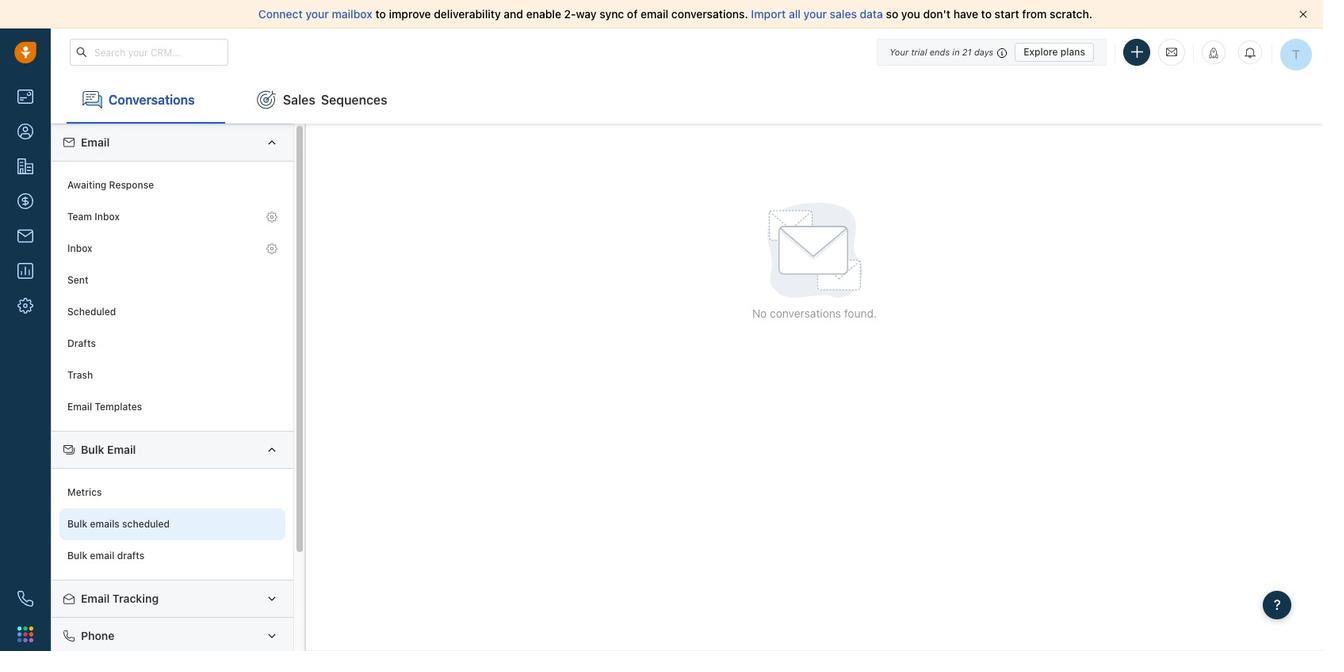 Task type: locate. For each thing, give the bounding box(es) containing it.
email down templates
[[107, 443, 136, 457]]

sent link
[[59, 265, 285, 297]]

0 vertical spatial inbox
[[95, 211, 120, 223]]

inbox down team
[[67, 243, 92, 255]]

days
[[974, 46, 994, 57]]

to right mailbox
[[375, 7, 386, 21]]

email up phone
[[81, 592, 110, 606]]

of
[[627, 7, 638, 21]]

0 vertical spatial bulk
[[81, 443, 104, 457]]

scheduled
[[67, 306, 116, 318]]

ends
[[930, 46, 950, 57]]

email templates
[[67, 402, 142, 413]]

2-
[[564, 7, 576, 21]]

to left start
[[981, 7, 992, 21]]

bulk up metrics
[[81, 443, 104, 457]]

1 vertical spatial inbox
[[67, 243, 92, 255]]

email right of at the top left
[[641, 7, 669, 21]]

1 vertical spatial email
[[90, 551, 114, 563]]

0 horizontal spatial your
[[306, 7, 329, 21]]

connect your mailbox link
[[258, 7, 375, 21]]

email left drafts
[[90, 551, 114, 563]]

don't
[[923, 7, 951, 21]]

1 horizontal spatial your
[[804, 7, 827, 21]]

bulk for bulk email
[[81, 443, 104, 457]]

explore plans link
[[1015, 42, 1094, 61]]

tab list containing conversations
[[51, 76, 1323, 124]]

team inbox link
[[59, 201, 285, 233]]

scheduled link
[[59, 297, 285, 328]]

0 horizontal spatial inbox
[[67, 243, 92, 255]]

bulk for bulk email drafts
[[67, 551, 87, 563]]

1 horizontal spatial inbox
[[95, 211, 120, 223]]

your left mailbox
[[306, 7, 329, 21]]

to
[[375, 7, 386, 21], [981, 7, 992, 21]]

improve
[[389, 7, 431, 21]]

1 your from the left
[[306, 7, 329, 21]]

your right all
[[804, 7, 827, 21]]

0 horizontal spatial to
[[375, 7, 386, 21]]

drafts
[[117, 551, 145, 563]]

team
[[67, 211, 92, 223]]

2 vertical spatial bulk
[[67, 551, 87, 563]]

so
[[886, 7, 899, 21]]

Search your CRM... text field
[[70, 39, 228, 66]]

1 horizontal spatial email
[[641, 7, 669, 21]]

your
[[306, 7, 329, 21], [804, 7, 827, 21]]

your trial ends in 21 days
[[890, 46, 994, 57]]

phone element
[[10, 584, 41, 615]]

from
[[1022, 7, 1047, 21]]

no
[[752, 307, 767, 320]]

conversations.
[[672, 7, 748, 21]]

connect your mailbox to improve deliverability and enable 2-way sync of email conversations. import all your sales data so you don't have to start from scratch.
[[258, 7, 1093, 21]]

awaiting response link
[[59, 170, 285, 201]]

1 horizontal spatial to
[[981, 7, 992, 21]]

email
[[641, 7, 669, 21], [90, 551, 114, 563]]

tab list
[[51, 76, 1323, 124]]

inbox right team
[[95, 211, 120, 223]]

bulk
[[81, 443, 104, 457], [67, 519, 87, 531], [67, 551, 87, 563]]

awaiting
[[67, 180, 106, 191]]

deliverability
[[434, 7, 501, 21]]

connect
[[258, 7, 303, 21]]

send email image
[[1166, 45, 1178, 59]]

email down trash
[[67, 402, 92, 413]]

sequences
[[321, 92, 387, 107]]

inbox
[[95, 211, 120, 223], [67, 243, 92, 255]]

bulk emails scheduled link
[[59, 509, 285, 541]]

2 your from the left
[[804, 7, 827, 21]]

bulk down bulk emails scheduled at the left of page
[[67, 551, 87, 563]]

found.
[[844, 307, 877, 320]]

email up awaiting
[[81, 136, 110, 149]]

0 vertical spatial email
[[641, 7, 669, 21]]

mailbox
[[332, 7, 373, 21]]

drafts link
[[59, 328, 285, 360]]

1 to from the left
[[375, 7, 386, 21]]

bulk left emails
[[67, 519, 87, 531]]

sync
[[600, 7, 624, 21]]

tracking
[[113, 592, 159, 606]]

email
[[81, 136, 110, 149], [67, 402, 92, 413], [107, 443, 136, 457], [81, 592, 110, 606]]

sales
[[830, 7, 857, 21]]

2 to from the left
[[981, 7, 992, 21]]

1 vertical spatial bulk
[[67, 519, 87, 531]]

scheduled
[[122, 519, 170, 531]]



Task type: describe. For each thing, give the bounding box(es) containing it.
awaiting response
[[67, 180, 154, 191]]

no conversations found.
[[752, 307, 877, 320]]

inbox link
[[59, 233, 285, 265]]

metrics
[[67, 487, 102, 499]]

email templates link
[[59, 392, 285, 423]]

trash link
[[59, 360, 285, 392]]

plans
[[1061, 46, 1086, 57]]

import
[[751, 7, 786, 21]]

response
[[109, 180, 154, 191]]

all
[[789, 7, 801, 21]]

team inbox
[[67, 211, 120, 223]]

trial
[[911, 46, 927, 57]]

have
[[954, 7, 979, 21]]

bulk email drafts
[[67, 551, 145, 563]]

explore plans
[[1024, 46, 1086, 57]]

conversations link
[[67, 76, 225, 124]]

and
[[504, 7, 523, 21]]

emails
[[90, 519, 120, 531]]

sent
[[67, 275, 88, 287]]

conversations
[[770, 307, 841, 320]]

email for email templates
[[67, 402, 92, 413]]

bulk for bulk emails scheduled
[[67, 519, 87, 531]]

email for email
[[81, 136, 110, 149]]

bulk email drafts link
[[59, 541, 285, 572]]

you
[[902, 7, 921, 21]]

explore
[[1024, 46, 1058, 57]]

data
[[860, 7, 883, 21]]

your
[[890, 46, 909, 57]]

bulk emails scheduled
[[67, 519, 170, 531]]

0 horizontal spatial email
[[90, 551, 114, 563]]

phone
[[81, 630, 115, 643]]

sales sequences
[[283, 92, 387, 107]]

start
[[995, 7, 1020, 21]]

sales
[[283, 92, 315, 107]]

templates
[[95, 402, 142, 413]]

trash
[[67, 370, 93, 382]]

phone image
[[17, 592, 33, 607]]

import all your sales data link
[[751, 7, 886, 21]]

enable
[[526, 7, 561, 21]]

in
[[953, 46, 960, 57]]

email for email tracking
[[81, 592, 110, 606]]

21
[[962, 46, 972, 57]]

sales sequences link
[[241, 76, 403, 124]]

scratch.
[[1050, 7, 1093, 21]]

close image
[[1300, 10, 1308, 18]]

drafts
[[67, 338, 96, 350]]

conversations
[[109, 92, 195, 107]]

freshworks switcher image
[[17, 627, 33, 643]]

inbox inside "link"
[[67, 243, 92, 255]]

what's new image
[[1208, 48, 1220, 59]]

way
[[576, 7, 597, 21]]

metrics link
[[59, 477, 285, 509]]

bulk email
[[81, 443, 136, 457]]

email tracking
[[81, 592, 159, 606]]



Task type: vqa. For each thing, say whether or not it's contained in the screenshot.
Time inside Last contacted time 10 days ago
no



